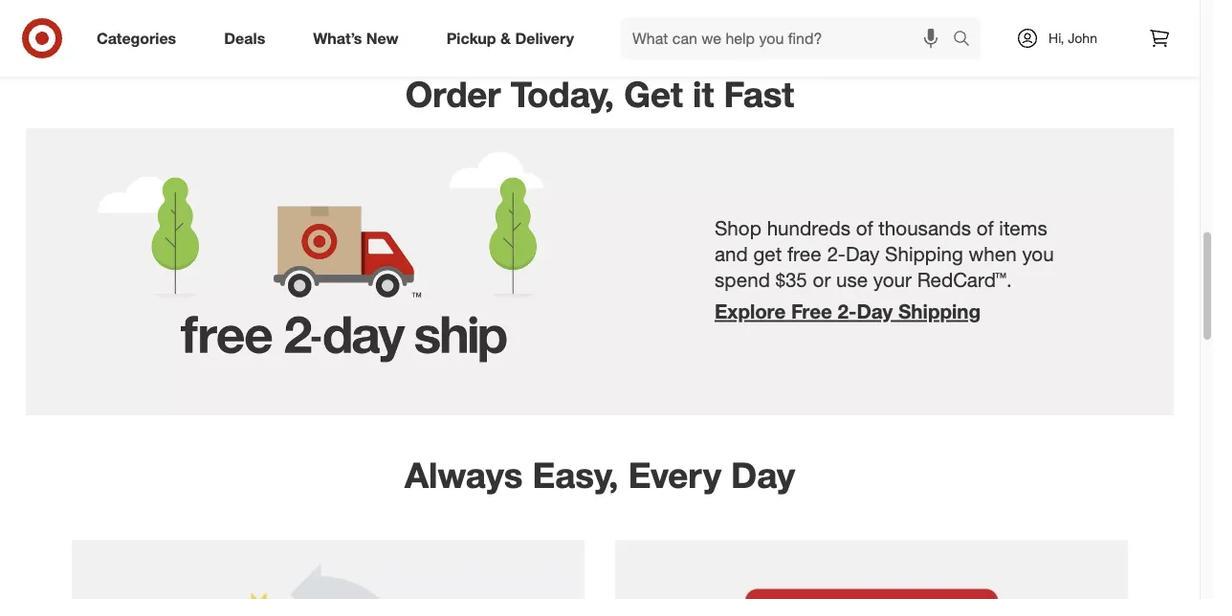 Task type: describe. For each thing, give the bounding box(es) containing it.
what's new
[[313, 29, 399, 47]]

easy,
[[533, 454, 619, 496]]

free
[[791, 299, 832, 324]]

search button
[[945, 17, 991, 63]]

thousands
[[879, 216, 971, 240]]

hi,
[[1049, 30, 1065, 46]]

get
[[624, 73, 683, 115]]

pickup
[[447, 29, 496, 47]]

you
[[1022, 242, 1054, 266]]

what's
[[313, 29, 362, 47]]

hundreds
[[767, 216, 851, 240]]

deals
[[224, 29, 265, 47]]

$35
[[776, 268, 808, 292]]

items
[[999, 216, 1048, 240]]

free 2‑day
[[787, 242, 880, 266]]

explore
[[715, 299, 786, 324]]

search
[[945, 31, 991, 49]]

when
[[969, 242, 1017, 266]]

&
[[501, 29, 511, 47]]



Task type: locate. For each thing, give the bounding box(es) containing it.
free 2-day shipping image
[[26, 128, 1174, 416]]

spend
[[715, 268, 770, 292]]

0 vertical spatial shipping
[[885, 242, 964, 266]]

always
[[405, 454, 523, 496]]

today,
[[511, 73, 614, 115]]

every
[[628, 454, 721, 496]]

shipping
[[885, 242, 964, 266], [899, 299, 981, 324]]

categories link
[[80, 17, 200, 59]]

it
[[693, 73, 714, 115]]

What can we help you find? suggestions appear below search field
[[621, 17, 958, 59]]

1 horizontal spatial of
[[977, 216, 994, 240]]

what's new link
[[297, 17, 423, 59]]

always easy, every day
[[405, 454, 795, 496]]

0 horizontal spatial of
[[856, 216, 873, 240]]

0 vertical spatial day
[[857, 299, 893, 324]]

pickup & delivery
[[447, 29, 574, 47]]

day
[[857, 299, 893, 324], [731, 454, 795, 496]]

and
[[715, 242, 748, 266]]

of up free 2‑day
[[856, 216, 873, 240]]

of up the when
[[977, 216, 994, 240]]

order today, get it fast
[[406, 73, 794, 115]]

get
[[754, 242, 782, 266]]

1 vertical spatial day
[[731, 454, 795, 496]]

john
[[1068, 30, 1098, 46]]

shop hundreds of thousands of items and get free 2‑day shipping when you spend $35 or use your redcard™. explore free 2-day shipping
[[715, 216, 1054, 324]]

pickup & delivery link
[[430, 17, 598, 59]]

free & easy returns image
[[72, 540, 585, 599]]

categories
[[97, 29, 176, 47]]

order
[[406, 73, 501, 115]]

day inside shop hundreds of thousands of items and get free 2‑day shipping when you spend $35 or use your redcard™. explore free 2-day shipping
[[857, 299, 893, 324]]

fast
[[724, 73, 794, 115]]

hi, john
[[1049, 30, 1098, 46]]

day down or use your redcard™. at the top right of page
[[857, 299, 893, 324]]

1 of from the left
[[856, 216, 873, 240]]

of
[[856, 216, 873, 240], [977, 216, 994, 240]]

1 horizontal spatial day
[[857, 299, 893, 324]]

new
[[366, 29, 399, 47]]

2-
[[838, 299, 857, 324]]

1 vertical spatial shipping
[[899, 299, 981, 324]]

deals link
[[208, 17, 289, 59]]

shop
[[715, 216, 762, 240]]

shipping down or use your redcard™. at the top right of page
[[899, 299, 981, 324]]

delivery
[[515, 29, 574, 47]]

0 horizontal spatial day
[[731, 454, 795, 496]]

2 of from the left
[[977, 216, 994, 240]]

or use your redcard™.
[[813, 268, 1012, 292]]

target redcard image
[[615, 540, 1128, 599]]

shipping down the thousands at right top
[[885, 242, 964, 266]]

day right every
[[731, 454, 795, 496]]



Task type: vqa. For each thing, say whether or not it's contained in the screenshot.
second Dec from the right
no



